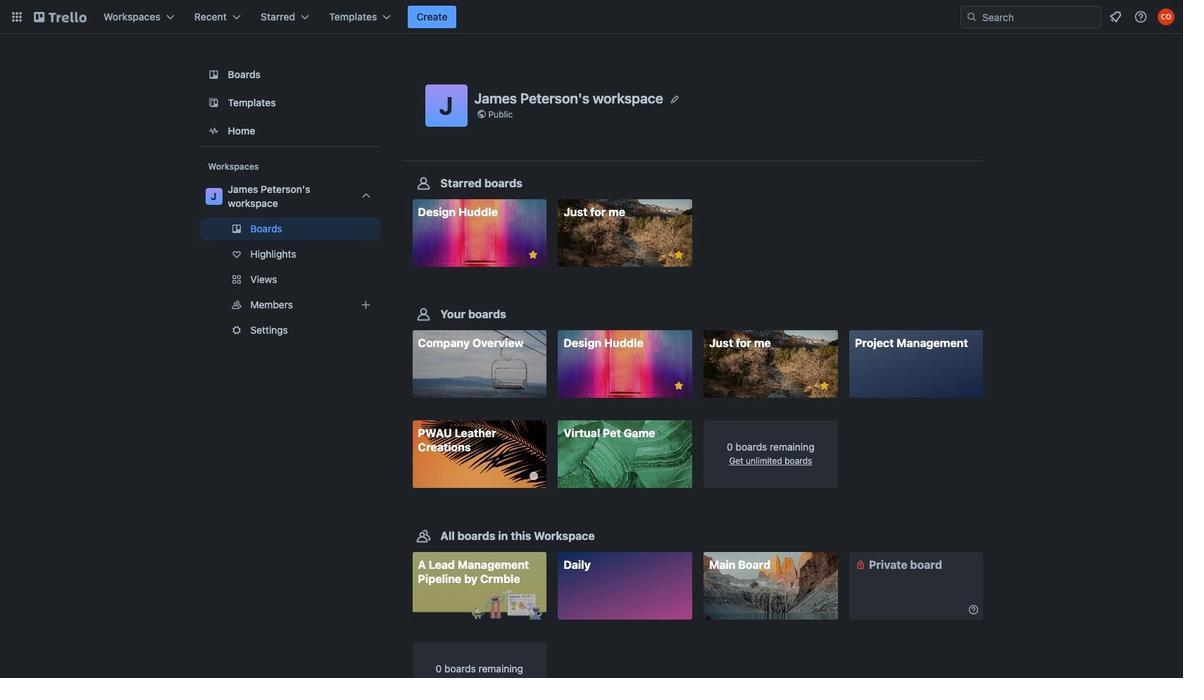 Task type: locate. For each thing, give the bounding box(es) containing it.
add image
[[357, 296, 374, 313]]

search image
[[966, 11, 977, 23]]

0 notifications image
[[1107, 8, 1124, 25]]

Search field
[[977, 7, 1101, 27]]

primary element
[[0, 0, 1183, 34]]

home image
[[205, 123, 222, 139]]

click to unstar this board. it will be removed from your starred list. image
[[527, 249, 539, 261], [672, 249, 685, 261], [672, 380, 685, 392], [818, 380, 831, 392]]

back to home image
[[34, 6, 87, 28]]



Task type: vqa. For each thing, say whether or not it's contained in the screenshot.
the members for Select members
no



Task type: describe. For each thing, give the bounding box(es) containing it.
there is new activity on this board. image
[[530, 472, 538, 481]]

template board image
[[205, 94, 222, 111]]

sm image
[[853, 557, 868, 572]]

christina overa (christinaovera) image
[[1158, 8, 1175, 25]]

sm image
[[966, 603, 981, 617]]

board image
[[205, 66, 222, 83]]

open information menu image
[[1134, 10, 1148, 24]]



